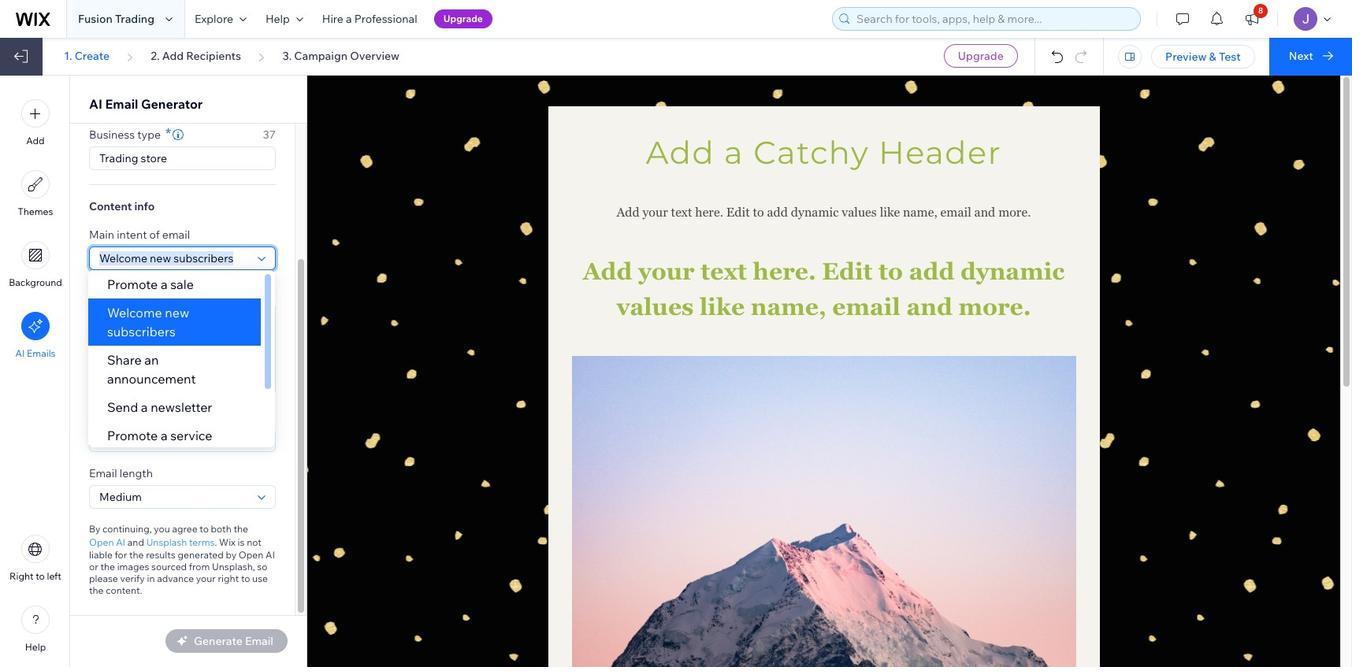 Task type: locate. For each thing, give the bounding box(es) containing it.
tone of voice
[[89, 410, 157, 424]]

0 horizontal spatial of
[[117, 410, 127, 424]]

1 horizontal spatial *
[[249, 281, 254, 299]]

2 promote from the top
[[107, 428, 158, 444]]

1 vertical spatial here.
[[753, 258, 816, 285]]

1 horizontal spatial of
[[149, 228, 160, 242]]

0 vertical spatial upgrade
[[443, 13, 483, 24]]

a right hire
[[346, 12, 352, 26]]

0 horizontal spatial upgrade
[[443, 13, 483, 24]]

hire a professional link
[[313, 0, 427, 38]]

. wix is not liable for the results generated by open ai or the images sourced from unsplash, so please verify in advance your right to use the content.
[[89, 536, 275, 596]]

1 horizontal spatial name,
[[903, 205, 937, 220]]

1 horizontal spatial upgrade
[[958, 49, 1004, 63]]

an
[[144, 352, 159, 368]]

preview & test
[[1165, 50, 1241, 64]]

1 horizontal spatial open
[[239, 549, 263, 561]]

promote down tone of voice
[[107, 428, 158, 444]]

0 vertical spatial add
[[767, 205, 788, 220]]

None field
[[95, 247, 253, 269], [95, 429, 253, 451], [95, 486, 253, 508], [95, 247, 253, 269], [95, 429, 253, 451], [95, 486, 253, 508]]

ai up the for
[[116, 536, 125, 548]]

email up business type *
[[105, 96, 138, 112]]

dynamic
[[791, 205, 839, 220], [960, 258, 1065, 285]]

0 vertical spatial edit
[[726, 205, 750, 220]]

unsplash
[[146, 536, 187, 548]]

help up 3.
[[266, 12, 290, 26]]

a left sale
[[161, 277, 168, 292]]

your
[[643, 205, 668, 220], [638, 258, 695, 285], [137, 284, 160, 299], [196, 573, 216, 585]]

length
[[120, 466, 153, 481]]

0 horizontal spatial name,
[[751, 293, 826, 321]]

to inside . wix is not liable for the results generated by open ai or the images sourced from unsplash, so please verify in advance your right to use the content.
[[241, 573, 250, 585]]

name,
[[903, 205, 937, 220], [751, 293, 826, 321]]

1 vertical spatial email
[[89, 466, 117, 481]]

1 vertical spatial open
[[239, 549, 263, 561]]

0 vertical spatial open
[[89, 536, 114, 548]]

and
[[974, 205, 995, 220], [906, 293, 952, 321], [127, 536, 144, 548]]

add
[[162, 49, 184, 63], [646, 133, 715, 172], [26, 135, 45, 147], [617, 205, 639, 220], [583, 258, 632, 285]]

edit inside the add your text here. edit to add dynamic values like name, email and more.
[[822, 258, 873, 285]]

open up liable
[[89, 536, 114, 548]]

to
[[753, 205, 764, 220], [879, 258, 903, 285], [200, 523, 209, 535], [36, 570, 45, 582], [241, 573, 250, 585]]

voice
[[130, 410, 157, 424]]

0 vertical spatial name,
[[903, 205, 937, 220]]

Search for tools, apps, help & more... field
[[852, 8, 1135, 30]]

catchy
[[753, 133, 869, 172]]

1 horizontal spatial edit
[[822, 258, 873, 285]]

main intent of email
[[89, 228, 190, 242]]

list box
[[88, 270, 275, 450]]

here.
[[695, 205, 723, 220], [753, 258, 816, 285]]

intent
[[117, 228, 147, 242]]

wix
[[219, 536, 236, 548]]

1 horizontal spatial like
[[880, 205, 900, 220]]

0 horizontal spatial open
[[89, 536, 114, 548]]

1 vertical spatial of
[[117, 410, 127, 424]]

1 promote from the top
[[107, 277, 158, 292]]

1 vertical spatial like
[[700, 293, 745, 321]]

a for professional
[[346, 12, 352, 26]]

upgrade button
[[434, 9, 492, 28], [944, 44, 1018, 68]]

* left 700
[[249, 281, 254, 299]]

upgrade down search for tools, apps, help & more... field
[[958, 49, 1004, 63]]

by
[[226, 549, 236, 561]]

* right type
[[165, 124, 171, 143]]

a for sale
[[161, 277, 168, 292]]

0 horizontal spatial upgrade button
[[434, 9, 492, 28]]

add a catchy header
[[646, 133, 1002, 172]]

1 vertical spatial upgrade
[[958, 49, 1004, 63]]

1 vertical spatial upgrade button
[[944, 44, 1018, 68]]

1 vertical spatial edit
[[822, 258, 873, 285]]

open inside by continuing, you agree to both the open ai and unsplash terms
[[89, 536, 114, 548]]

1 vertical spatial name,
[[751, 293, 826, 321]]

ai
[[89, 96, 102, 112], [15, 347, 25, 359], [116, 536, 125, 548], [266, 549, 275, 561]]

themes button
[[18, 170, 53, 217]]

emails
[[27, 347, 56, 359]]

email length
[[89, 466, 153, 481]]

the down or
[[89, 585, 104, 596]]

0 horizontal spatial text
[[671, 205, 692, 220]]

*
[[165, 124, 171, 143], [249, 281, 254, 299]]

1. create
[[64, 49, 110, 63]]

upgrade
[[443, 13, 483, 24], [958, 49, 1004, 63]]

1 vertical spatial *
[[249, 281, 254, 299]]

help button down right to left on the left bottom of page
[[21, 606, 50, 653]]

2 vertical spatial and
[[127, 536, 144, 548]]

email left length
[[89, 466, 117, 481]]

0 vertical spatial *
[[165, 124, 171, 143]]

the up is
[[234, 523, 248, 535]]

help
[[266, 12, 290, 26], [25, 641, 46, 653]]

help down right to left on the left bottom of page
[[25, 641, 46, 653]]

1 horizontal spatial add
[[909, 258, 954, 285]]

a left catchy at the top right of page
[[724, 133, 744, 172]]

email
[[105, 96, 138, 112], [89, 466, 117, 481]]

0 horizontal spatial values
[[616, 293, 694, 321]]

0 vertical spatial upgrade button
[[434, 9, 492, 28]]

recipients
[[186, 49, 241, 63]]

like
[[880, 205, 900, 220], [700, 293, 745, 321]]

preview
[[1165, 50, 1207, 64]]

1 vertical spatial dynamic
[[960, 258, 1065, 285]]

unsplash,
[[212, 561, 255, 573]]

welcome new subscribers option
[[88, 299, 261, 346]]

upgrade button down search for tools, apps, help & more... field
[[944, 44, 1018, 68]]

text inside the add your text here. edit to add dynamic values like name, email and more.
[[701, 258, 747, 285]]

content
[[89, 199, 132, 214]]

0 vertical spatial here.
[[695, 205, 723, 220]]

1 horizontal spatial help
[[266, 12, 290, 26]]

0 vertical spatial values
[[842, 205, 877, 220]]

upgrade button right professional
[[434, 9, 492, 28]]

1. create link
[[64, 49, 110, 63]]

edit
[[726, 205, 750, 220], [822, 258, 873, 285]]

0 horizontal spatial dynamic
[[791, 205, 839, 220]]

of right intent
[[149, 228, 160, 242]]

more.
[[998, 205, 1031, 220], [958, 293, 1031, 321]]

add your text here. edit to add dynamic values like name, email and more.
[[617, 205, 1031, 220], [583, 258, 1071, 321]]

ai up use
[[266, 549, 275, 561]]

ai inside . wix is not liable for the results generated by open ai or the images sourced from unsplash, so please verify in advance your right to use the content.
[[266, 549, 275, 561]]

add button
[[21, 99, 50, 147]]

email
[[940, 205, 971, 220], [162, 228, 190, 242], [163, 284, 191, 299], [832, 293, 900, 321]]

0 horizontal spatial like
[[700, 293, 745, 321]]

upgrade for the topmost upgrade "button"
[[443, 13, 483, 24]]

0 vertical spatial dynamic
[[791, 205, 839, 220]]

1 horizontal spatial values
[[842, 205, 877, 220]]

a for service
[[161, 428, 168, 444]]

business
[[89, 128, 135, 142]]

1 vertical spatial and
[[906, 293, 952, 321]]

a left service
[[161, 428, 168, 444]]

service
[[170, 428, 212, 444]]

ai email generator
[[89, 96, 203, 112]]

announcement
[[107, 371, 196, 387]]

a right send in the left bottom of the page
[[141, 399, 148, 415]]

terms
[[189, 536, 215, 548]]

overview
[[350, 49, 399, 63]]

values inside the add your text here. edit to add dynamic values like name, email and more.
[[616, 293, 694, 321]]

promote up the welcome
[[107, 277, 158, 292]]

professional
[[354, 12, 417, 26]]

Describe your email campaign text field
[[90, 304, 275, 395]]

ai inside by continuing, you agree to both the open ai and unsplash terms
[[116, 536, 125, 548]]

1 vertical spatial more.
[[958, 293, 1031, 321]]

upgrade right professional
[[443, 13, 483, 24]]

help button
[[256, 0, 313, 38], [21, 606, 50, 653]]

2 horizontal spatial and
[[974, 205, 995, 220]]

content.
[[106, 585, 142, 596]]

1 vertical spatial add
[[909, 258, 954, 285]]

share
[[107, 352, 142, 368]]

or
[[89, 561, 98, 573]]

use
[[252, 573, 268, 585]]

1 vertical spatial help button
[[21, 606, 50, 653]]

1 vertical spatial values
[[616, 293, 694, 321]]

0 horizontal spatial and
[[127, 536, 144, 548]]

0 horizontal spatial here.
[[695, 205, 723, 220]]

0 horizontal spatial help
[[25, 641, 46, 653]]

1 horizontal spatial text
[[701, 258, 747, 285]]

37
[[263, 128, 276, 142]]

1 vertical spatial text
[[701, 258, 747, 285]]

1 horizontal spatial help button
[[256, 0, 313, 38]]

open down not
[[239, 549, 263, 561]]

0 vertical spatial promote
[[107, 277, 158, 292]]

and inside the add your text here. edit to add dynamic values like name, email and more.
[[906, 293, 952, 321]]

1 horizontal spatial and
[[906, 293, 952, 321]]

0 vertical spatial add your text here. edit to add dynamic values like name, email and more.
[[617, 205, 1031, 220]]

the right the for
[[129, 549, 144, 561]]

of right the tone
[[117, 410, 127, 424]]

ai left 'emails'
[[15, 347, 25, 359]]

0 horizontal spatial help button
[[21, 606, 50, 653]]

the
[[234, 523, 248, 535], [129, 549, 144, 561], [100, 561, 115, 573], [89, 585, 104, 596]]

welcome new subscribers
[[107, 305, 189, 340]]

main
[[89, 228, 114, 242]]

share an announcement
[[107, 352, 196, 387]]

1 vertical spatial promote
[[107, 428, 158, 444]]

help button up 3.
[[256, 0, 313, 38]]

1 horizontal spatial dynamic
[[960, 258, 1065, 285]]



Task type: vqa. For each thing, say whether or not it's contained in the screenshot.
Google Pay image
no



Task type: describe. For each thing, give the bounding box(es) containing it.
8 button
[[1235, 0, 1269, 38]]

right to left
[[10, 570, 61, 582]]

upgrade for the right upgrade "button"
[[958, 49, 1004, 63]]

0 vertical spatial of
[[149, 228, 160, 242]]

the right or
[[100, 561, 115, 573]]

so
[[257, 561, 267, 573]]

images
[[117, 561, 149, 573]]

ai emails button
[[15, 312, 56, 359]]

email inside the add your text here. edit to add dynamic values like name, email and more.
[[832, 293, 900, 321]]

open ai link
[[89, 535, 125, 549]]

0 horizontal spatial add
[[767, 205, 788, 220]]

2.
[[151, 49, 160, 63]]

for
[[115, 549, 127, 561]]

1 horizontal spatial here.
[[753, 258, 816, 285]]

1.
[[64, 49, 72, 63]]

you
[[154, 523, 170, 535]]

3. campaign overview
[[282, 49, 399, 63]]

info
[[134, 199, 155, 214]]

not
[[247, 536, 261, 548]]

your inside describe your email campaign * 700
[[137, 284, 160, 299]]

results
[[146, 549, 176, 561]]

describe your email campaign * 700
[[89, 281, 276, 299]]

business type *
[[89, 124, 171, 143]]

the inside by continuing, you agree to both the open ai and unsplash terms
[[234, 523, 248, 535]]

0 vertical spatial like
[[880, 205, 900, 220]]

is
[[238, 536, 245, 548]]

0 horizontal spatial *
[[165, 124, 171, 143]]

3.
[[282, 49, 292, 63]]

promote a service
[[107, 428, 212, 444]]

preview & test button
[[1151, 45, 1255, 69]]

promote a sale
[[107, 277, 194, 292]]

next
[[1289, 49, 1313, 63]]

0 vertical spatial and
[[974, 205, 995, 220]]

campaign
[[193, 284, 244, 299]]

sourced
[[151, 561, 187, 573]]

0 vertical spatial help button
[[256, 0, 313, 38]]

&
[[1209, 50, 1216, 64]]

0 horizontal spatial edit
[[726, 205, 750, 220]]

unsplash terms link
[[146, 535, 215, 549]]

subscribers
[[107, 324, 176, 340]]

themes
[[18, 206, 53, 217]]

ai up business
[[89, 96, 102, 112]]

continuing,
[[102, 523, 152, 535]]

to inside by continuing, you agree to both the open ai and unsplash terms
[[200, 523, 209, 535]]

add inside the add your text here. edit to add dynamic values like name, email and more.
[[909, 258, 954, 285]]

a for catchy
[[724, 133, 744, 172]]

in
[[147, 573, 155, 585]]

8
[[1258, 6, 1263, 16]]

right
[[218, 573, 239, 585]]

next button
[[1269, 38, 1352, 76]]

send a newsletter
[[107, 399, 212, 415]]

a for newsletter
[[141, 399, 148, 415]]

send
[[107, 399, 138, 415]]

list box containing promote a sale
[[88, 270, 275, 450]]

promote for promote a sale
[[107, 277, 158, 292]]

3. campaign overview link
[[282, 49, 399, 63]]

type
[[137, 128, 161, 142]]

ai inside button
[[15, 347, 25, 359]]

ai emails
[[15, 347, 56, 359]]

header
[[879, 133, 1002, 172]]

and inside by continuing, you agree to both the open ai and unsplash terms
[[127, 536, 144, 548]]

generated
[[178, 549, 224, 561]]

generator
[[141, 96, 203, 112]]

0 vertical spatial help
[[266, 12, 290, 26]]

by continuing, you agree to both the open ai and unsplash terms
[[89, 523, 248, 548]]

right to left button
[[10, 535, 61, 582]]

advance
[[157, 573, 194, 585]]

700
[[256, 284, 276, 299]]

welcome
[[107, 305, 162, 321]]

background button
[[9, 241, 62, 288]]

add inside button
[[26, 135, 45, 147]]

both
[[211, 523, 231, 535]]

Business type field
[[95, 147, 270, 169]]

test
[[1219, 50, 1241, 64]]

tone
[[89, 410, 114, 424]]

background
[[9, 277, 62, 288]]

campaign
[[294, 49, 348, 63]]

liable
[[89, 549, 113, 561]]

0 vertical spatial text
[[671, 205, 692, 220]]

verify
[[120, 573, 145, 585]]

hire a professional
[[322, 12, 417, 26]]

to inside button
[[36, 570, 45, 582]]

new
[[165, 305, 189, 321]]

1 horizontal spatial upgrade button
[[944, 44, 1018, 68]]

content info
[[89, 199, 155, 214]]

open inside . wix is not liable for the results generated by open ai or the images sourced from unsplash, so please verify in advance your right to use the content.
[[239, 549, 263, 561]]

name, inside the add your text here. edit to add dynamic values like name, email and more.
[[751, 293, 826, 321]]

email inside describe your email campaign * 700
[[163, 284, 191, 299]]

.
[[215, 536, 217, 548]]

by
[[89, 523, 100, 535]]

fusion trading
[[78, 12, 154, 26]]

0 vertical spatial more.
[[998, 205, 1031, 220]]

2. add recipients
[[151, 49, 241, 63]]

0 vertical spatial email
[[105, 96, 138, 112]]

left
[[47, 570, 61, 582]]

1 vertical spatial help
[[25, 641, 46, 653]]

promote for promote a service
[[107, 428, 158, 444]]

right
[[10, 570, 34, 582]]

like inside the add your text here. edit to add dynamic values like name, email and more.
[[700, 293, 745, 321]]

1 vertical spatial add your text here. edit to add dynamic values like name, email and more.
[[583, 258, 1071, 321]]

from
[[189, 561, 210, 573]]

please
[[89, 573, 118, 585]]

sale
[[170, 277, 194, 292]]

newsletter
[[151, 399, 212, 415]]

your inside . wix is not liable for the results generated by open ai or the images sourced from unsplash, so please verify in advance your right to use the content.
[[196, 573, 216, 585]]

2. add recipients link
[[151, 49, 241, 63]]



